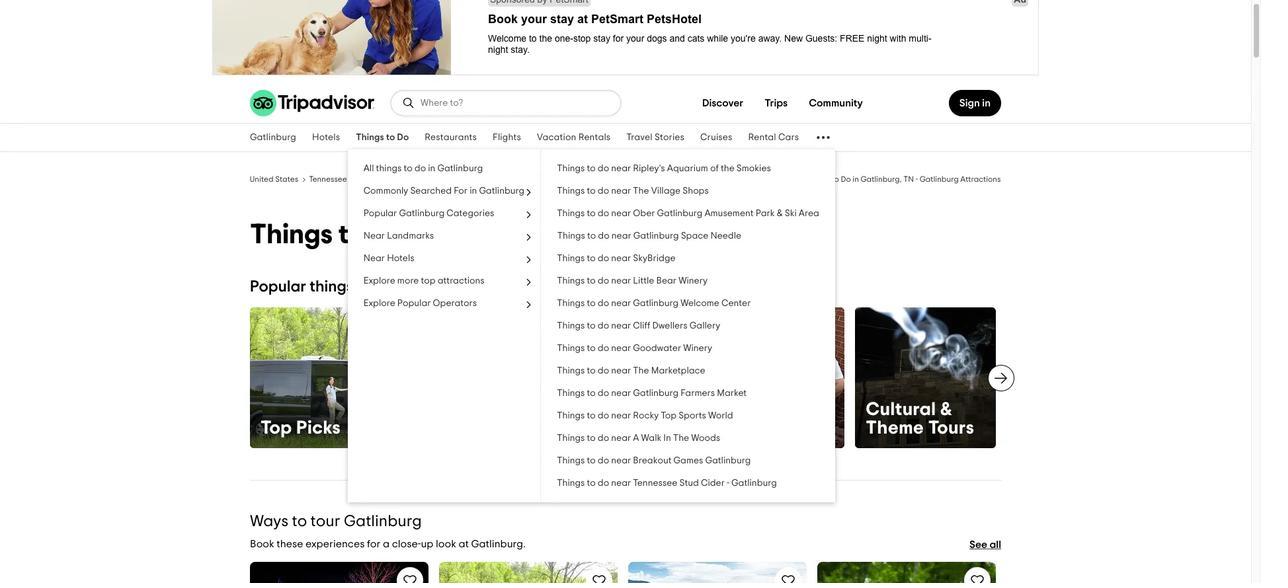 Task type: vqa. For each thing, say whether or not it's contained in the screenshot.
Butler within button
no



Task type: describe. For each thing, give the bounding box(es) containing it.
center
[[722, 299, 751, 308]]

village
[[652, 186, 681, 196]]

restaurants
[[425, 133, 477, 142]]

tennessee inside "link"
[[633, 479, 678, 488]]

to for things to do near ripley's aquarium of the smokies link
[[587, 164, 596, 173]]

explore popular operators
[[364, 299, 477, 308]]

things to do near little bear winery
[[557, 276, 708, 286]]

close-
[[392, 539, 421, 549]]

gatlinburg.
[[471, 539, 526, 549]]

to for things to do near gatlinburg space needle "link" at top
[[587, 231, 596, 241]]

things for popular
[[310, 279, 353, 295]]

the for village
[[633, 186, 650, 196]]

things to do near ober gatlinburg amusement park & ski area link
[[541, 202, 836, 225]]

gatlinburg,
[[861, 175, 902, 183]]

the for marketplace
[[633, 366, 650, 376]]

dwellers
[[653, 321, 688, 331]]

stud
[[680, 479, 699, 488]]

0 vertical spatial &
[[777, 209, 783, 218]]

gatlinburg down categories
[[438, 221, 573, 249]]

do for things to do near the marketplace
[[598, 366, 610, 376]]

(tn)
[[349, 175, 364, 183]]

explore more top attractions
[[364, 276, 485, 286]]

things for winery
[[557, 344, 585, 353]]

restaurants link
[[417, 124, 485, 151]]

the
[[721, 164, 735, 173]]

0 vertical spatial hotels
[[312, 133, 340, 142]]

travel stories link
[[619, 124, 692, 151]]

0 vertical spatial tennessee
[[309, 175, 347, 183]]

do for things to do near cliff dwellers gallery
[[598, 321, 610, 331]]

1 theme from the left
[[563, 419, 621, 438]]

vacation rentals
[[537, 133, 611, 142]]

all
[[364, 164, 374, 173]]

ober
[[633, 209, 655, 218]]

book these experiences for a close-up look at gatlinburg.
[[250, 539, 526, 549]]

travel
[[627, 133, 653, 142]]

things for bear
[[557, 276, 585, 286]]

things to do near goodwater winery
[[557, 344, 713, 353]]

do for things to do near a walk in the woods
[[598, 434, 610, 443]]

theme parks link
[[553, 308, 693, 448]]

cultural
[[866, 401, 936, 419]]

tripadvisor image
[[250, 90, 374, 116]]

commonly searched for in gatlinburg
[[364, 186, 525, 196]]

community button
[[798, 90, 874, 116]]

explore popular operators button
[[348, 292, 541, 315]]

united states link
[[250, 173, 299, 184]]

all
[[990, 540, 1001, 550]]

things to do near a walk in the woods
[[557, 434, 721, 443]]

to for things to do near skybridge "link"
[[587, 254, 596, 263]]

near for winery
[[612, 344, 631, 353]]

needle
[[711, 231, 741, 241]]

rental
[[748, 133, 776, 142]]

3 save to a trip image from the left
[[970, 573, 985, 583]]

near for marketplace
[[612, 366, 631, 376]]

experiences
[[306, 539, 365, 549]]

to for things to do near gatlinburg welcome center link
[[587, 299, 596, 308]]

gatlinburg up things to do near gatlinburg space needle "link" at top
[[657, 209, 703, 218]]

to for things to do near the village shops link
[[587, 186, 596, 196]]

things for gatlinburg
[[557, 209, 585, 218]]

do for things to do near skybridge
[[598, 254, 610, 263]]

near landmarks
[[364, 231, 434, 241]]

to for ways to tour gatlinburg link
[[292, 514, 307, 530]]

things to do near skybridge link
[[541, 247, 836, 270]]

explore for explore popular operators
[[364, 299, 396, 308]]

rocky
[[633, 411, 659, 421]]

discover button
[[692, 90, 754, 116]]

gatlinburg up united states 'link'
[[250, 133, 296, 142]]

near for stud
[[612, 479, 631, 488]]

up
[[421, 539, 433, 549]]

do for things to do near goodwater winery
[[598, 344, 610, 353]]

gatlinburg inside "link"
[[633, 231, 679, 241]]

do for things to do near gatlinburg welcome center
[[598, 299, 610, 308]]

do for things to do near rocky top sports world
[[598, 411, 610, 421]]

things for walk
[[557, 434, 585, 443]]

united
[[250, 175, 274, 183]]

things for space
[[557, 231, 585, 241]]

sign in link
[[949, 90, 1001, 116]]

top
[[421, 276, 436, 286]]

near for walk
[[612, 434, 631, 443]]

for
[[367, 539, 381, 549]]

walk
[[642, 434, 662, 443]]

popular for popular gatlinburg categories
[[364, 209, 397, 218]]

gallery
[[690, 321, 721, 331]]

do for things to do near ober gatlinburg amusement park & ski area
[[598, 209, 610, 218]]

2 save to a trip image from the left
[[780, 573, 796, 583]]

to for things to do near ober gatlinburg amusement park & ski area link
[[587, 209, 596, 218]]

things to do near gatlinburg welcome center
[[557, 299, 751, 308]]

1 horizontal spatial top
[[661, 411, 677, 421]]

ways
[[250, 514, 289, 530]]

sports
[[679, 411, 707, 421]]

gatlinburg right 'tn'
[[920, 175, 959, 183]]

near for near hotels
[[364, 254, 385, 263]]

things to do
[[356, 133, 409, 142]]

top picks
[[261, 419, 341, 438]]

picks
[[296, 419, 341, 438]]

near landmarks button
[[348, 225, 541, 247]]

1 save to a trip image from the left
[[402, 573, 418, 583]]

theme inside cultural & theme tours
[[866, 419, 924, 438]]

next image
[[993, 370, 1009, 386]]

to for things to do near a walk in the woods link
[[587, 434, 596, 443]]

things to do link
[[348, 124, 417, 151]]

things to do near gatlinburg farmers market link
[[541, 382, 836, 405]]

states
[[276, 175, 299, 183]]

popular for popular things to do
[[250, 279, 306, 295]]

landmarks
[[387, 231, 434, 241]]

tennessee (tn) link
[[309, 173, 364, 184]]

things for marketplace
[[557, 366, 585, 376]]

of
[[711, 164, 719, 173]]

search image
[[402, 97, 415, 110]]

0 vertical spatial things to do in gatlinburg
[[485, 175, 578, 183]]

gatlinburg inside "link"
[[732, 479, 777, 488]]

in inside button
[[470, 186, 477, 196]]

& inside cultural & theme tours
[[940, 401, 953, 419]]

2 horizontal spatial popular
[[398, 299, 431, 308]]

gatlinburg up the for
[[438, 164, 483, 173]]

more
[[398, 276, 419, 286]]

in up searched
[[428, 164, 436, 173]]

see
[[970, 540, 987, 550]]

- inside "link"
[[727, 479, 730, 488]]

things to do near ripley's aquarium of the smokies
[[557, 164, 771, 173]]

near for dwellers
[[612, 321, 631, 331]]

bear
[[657, 276, 677, 286]]

in down popular gatlinburg categories
[[410, 221, 432, 249]]

0 vertical spatial -
[[916, 175, 918, 183]]

ways to tour gatlinburg link
[[250, 514, 422, 530]]

things to do near a walk in the woods link
[[541, 427, 836, 450]]

gatlinburg down bear
[[633, 299, 679, 308]]

categories
[[447, 209, 495, 218]]

welcome
[[681, 299, 720, 308]]

tours inside walking tours
[[715, 419, 761, 438]]

games
[[674, 456, 704, 466]]

gatlinburg up cider
[[706, 456, 751, 466]]

walking tours
[[715, 401, 784, 438]]

space
[[681, 231, 709, 241]]

book
[[250, 539, 274, 549]]

things to do near cliff dwellers gallery link
[[541, 315, 836, 337]]

do inside things to do link
[[397, 133, 409, 142]]

things for games
[[557, 456, 585, 466]]

cruises link
[[692, 124, 740, 151]]

smokies
[[737, 164, 771, 173]]

near for gatlinburg
[[612, 209, 631, 218]]



Task type: locate. For each thing, give the bounding box(es) containing it.
near left cliff
[[612, 321, 631, 331]]

1 vertical spatial tennessee
[[633, 479, 678, 488]]

near down things to do near a walk in the woods
[[612, 456, 631, 466]]

9 near from the top
[[612, 344, 631, 353]]

community
[[809, 98, 863, 108]]

things to do near gatlinburg welcome center link
[[541, 292, 836, 315]]

near for village
[[612, 186, 631, 196]]

do up the near hotels
[[370, 221, 405, 249]]

near down things to do near breakout games gatlinburg
[[612, 479, 631, 488]]

commonly searched for in gatlinburg button
[[348, 180, 541, 202]]

tennessee left (tn)
[[309, 175, 347, 183]]

operators
[[433, 299, 477, 308]]

winery
[[679, 276, 708, 286], [684, 344, 713, 353]]

farmers
[[681, 389, 715, 398]]

0 horizontal spatial tennessee
[[309, 175, 347, 183]]

& left ski
[[777, 209, 783, 218]]

near for aquarium
[[612, 164, 631, 173]]

theme parks
[[563, 419, 673, 438]]

near for near landmarks
[[364, 231, 385, 241]]

do for things to do near the village shops
[[598, 186, 610, 196]]

6 near from the top
[[612, 276, 631, 286]]

- right 'tn'
[[916, 175, 918, 183]]

1 horizontal spatial save to a trip image
[[780, 573, 796, 583]]

0 horizontal spatial hotels
[[312, 133, 340, 142]]

hotels
[[312, 133, 340, 142], [387, 254, 415, 263]]

things to do in gatlinburg
[[485, 175, 578, 183], [250, 221, 573, 249]]

0 horizontal spatial theme
[[563, 419, 621, 438]]

walking
[[715, 401, 784, 419]]

near down near landmarks on the top
[[364, 254, 385, 263]]

things to do near breakout games gatlinburg link
[[541, 450, 836, 472]]

0 horizontal spatial things
[[310, 279, 353, 295]]

7 near from the top
[[612, 299, 631, 308]]

11 near from the top
[[612, 389, 631, 398]]

near left rocky
[[612, 411, 631, 421]]

things to do near gatlinburg farmers market
[[557, 389, 747, 398]]

things
[[376, 164, 402, 173], [310, 279, 353, 295]]

in left gatlinburg,
[[853, 175, 859, 183]]

the up ober
[[633, 186, 650, 196]]

near up 'things to do near the village shops'
[[612, 164, 631, 173]]

near down things to do near the marketplace
[[612, 389, 631, 398]]

do for things to do near gatlinburg farmers market
[[598, 389, 610, 398]]

14 near from the top
[[612, 456, 631, 466]]

things for dwellers
[[557, 321, 585, 331]]

& right cultural
[[940, 401, 953, 419]]

near down things to do near goodwater winery
[[612, 366, 631, 376]]

things to do near tennessee stud cider - gatlinburg link
[[541, 472, 836, 495]]

stories
[[655, 133, 685, 142]]

ways to tour gatlinburg
[[250, 514, 422, 530]]

gatlinburg down searched
[[399, 209, 445, 218]]

do for things to do near tennessee stud cider - gatlinburg
[[598, 479, 610, 488]]

things to do near goodwater winery link
[[541, 337, 836, 360]]

cider
[[701, 479, 725, 488]]

near for bear
[[612, 276, 631, 286]]

0 vertical spatial the
[[633, 186, 650, 196]]

in down vacation
[[531, 175, 538, 183]]

things for farmers
[[557, 389, 585, 398]]

near inside "link"
[[612, 231, 631, 241]]

flights link
[[485, 124, 529, 151]]

amusement
[[705, 209, 754, 218]]

woods
[[692, 434, 721, 443]]

0 horizontal spatial popular
[[250, 279, 306, 295]]

- right cider
[[727, 479, 730, 488]]

winery up things to do near gatlinburg welcome center link
[[679, 276, 708, 286]]

cultural & theme tours
[[866, 401, 974, 438]]

1 vertical spatial winery
[[684, 344, 713, 353]]

trips
[[765, 98, 788, 108]]

1 horizontal spatial things
[[376, 164, 402, 173]]

None search field
[[392, 91, 620, 115]]

things for stud
[[557, 479, 585, 488]]

to for things to do near breakout games gatlinburg link
[[587, 456, 596, 466]]

see all
[[970, 540, 1001, 550]]

near for farmers
[[612, 389, 631, 398]]

things for aquarium
[[557, 164, 585, 173]]

things to do near cliff dwellers gallery
[[557, 321, 721, 331]]

top left picks
[[261, 419, 292, 438]]

things to do near tennessee stud cider - gatlinburg
[[557, 479, 777, 488]]

gatlinburg up a
[[344, 514, 422, 530]]

little
[[633, 276, 655, 286]]

do down flights link
[[520, 175, 530, 183]]

the down things to do near goodwater winery
[[633, 366, 650, 376]]

near for games
[[612, 456, 631, 466]]

near left little
[[612, 276, 631, 286]]

things to do near the village shops link
[[541, 180, 836, 202]]

2 near from the top
[[364, 254, 385, 263]]

1 vertical spatial popular
[[250, 279, 306, 295]]

near up things to do near skybridge
[[612, 231, 631, 241]]

0 vertical spatial winery
[[679, 276, 708, 286]]

flights
[[493, 133, 521, 142]]

area
[[799, 209, 820, 218]]

all things to do in gatlinburg
[[364, 164, 483, 173]]

2 vertical spatial the
[[673, 434, 690, 443]]

1 vertical spatial hotels
[[387, 254, 415, 263]]

popular things to do
[[250, 279, 394, 295]]

cars
[[778, 133, 799, 142]]

things to do near ripley's aquarium of the smokies link
[[541, 157, 836, 180]]

things to do in gatlinburg down flights link
[[485, 175, 578, 183]]

hotels down "tripadvisor" image
[[312, 133, 340, 142]]

near for space
[[612, 231, 631, 241]]

the inside things to do near the village shops link
[[633, 186, 650, 196]]

rental cars link
[[740, 124, 807, 151]]

to for things to do near little bear winery link
[[587, 276, 596, 286]]

1 vertical spatial things
[[310, 279, 353, 295]]

near left ober
[[612, 209, 631, 218]]

tour
[[311, 514, 340, 530]]

near down things to do near little bear winery
[[612, 299, 631, 308]]

2 near from the top
[[612, 186, 631, 196]]

popular gatlinburg categories
[[364, 209, 495, 218]]

near
[[364, 231, 385, 241], [364, 254, 385, 263]]

1 near from the top
[[364, 231, 385, 241]]

2 theme from the left
[[866, 419, 924, 438]]

walking tours link
[[704, 308, 845, 448]]

theme
[[563, 419, 621, 438], [866, 419, 924, 438]]

things for all
[[376, 164, 402, 173]]

10 near from the top
[[612, 366, 631, 376]]

0 vertical spatial explore
[[364, 276, 396, 286]]

0 vertical spatial near
[[364, 231, 385, 241]]

advertisement region
[[0, 0, 1251, 78]]

things to do near little bear winery link
[[541, 270, 836, 292]]

0 horizontal spatial save to a trip image
[[402, 573, 418, 583]]

winery down the gallery
[[684, 344, 713, 353]]

ripley's
[[633, 164, 665, 173]]

1 near from the top
[[612, 164, 631, 173]]

0 horizontal spatial top
[[261, 419, 292, 438]]

park
[[756, 209, 775, 218]]

the inside things to do near a walk in the woods link
[[673, 434, 690, 443]]

vacation
[[537, 133, 576, 142]]

the inside things to do near the marketplace link
[[633, 366, 650, 376]]

hotels down near landmarks on the top
[[387, 254, 415, 263]]

1 horizontal spatial theme
[[866, 419, 924, 438]]

1 vertical spatial &
[[940, 401, 953, 419]]

1 vertical spatial the
[[633, 366, 650, 376]]

2 tours from the left
[[928, 419, 974, 438]]

1 horizontal spatial popular
[[364, 209, 397, 218]]

attractions
[[961, 175, 1001, 183]]

15 near from the top
[[612, 479, 631, 488]]

sign in
[[959, 98, 991, 108]]

gatlinburg up categories
[[479, 186, 525, 196]]

1 horizontal spatial hotels
[[387, 254, 415, 263]]

near up the near hotels
[[364, 231, 385, 241]]

gatlinburg down vacation
[[539, 175, 578, 183]]

1 horizontal spatial tours
[[928, 419, 974, 438]]

do for things to do near little bear winery
[[598, 276, 610, 286]]

near left a
[[612, 434, 631, 443]]

things to do in gatlinburg, tn - gatlinburg attractions
[[806, 175, 1001, 183]]

things
[[356, 133, 384, 142], [557, 164, 585, 173], [485, 175, 509, 183], [806, 175, 830, 183], [557, 186, 585, 196], [557, 209, 585, 218], [250, 221, 333, 249], [557, 231, 585, 241], [557, 254, 585, 263], [557, 276, 585, 286], [557, 299, 585, 308], [557, 321, 585, 331], [557, 344, 585, 353], [557, 366, 585, 376], [557, 389, 585, 398], [557, 411, 585, 421], [557, 434, 585, 443], [557, 456, 585, 466], [557, 479, 585, 488]]

gatlinburg up the skybridge
[[633, 231, 679, 241]]

near for welcome
[[612, 299, 631, 308]]

1 vertical spatial explore
[[364, 299, 396, 308]]

2 explore from the top
[[364, 299, 396, 308]]

13 near from the top
[[612, 434, 631, 443]]

near hotels button
[[348, 247, 541, 270]]

Search search field
[[421, 97, 610, 109]]

shops
[[683, 186, 709, 196]]

things to do near gatlinburg space needle
[[557, 231, 741, 241]]

tennessee (tn)
[[309, 175, 364, 183]]

3 near from the top
[[612, 209, 631, 218]]

near for top
[[612, 411, 631, 421]]

to for things to do near the marketplace link
[[587, 366, 596, 376]]

do left gatlinburg,
[[841, 175, 851, 183]]

do for things to do near ripley's aquarium of the smokies
[[598, 164, 610, 173]]

things to do near rocky top sports world link
[[541, 405, 836, 427]]

0 vertical spatial popular
[[364, 209, 397, 218]]

0 horizontal spatial tours
[[715, 419, 761, 438]]

to for things to do near cliff dwellers gallery link
[[587, 321, 596, 331]]

searched
[[411, 186, 452, 196]]

to for things to do near gatlinburg farmers market link
[[587, 389, 596, 398]]

tennessee down things to do near breakout games gatlinburg
[[633, 479, 678, 488]]

4 near from the top
[[612, 231, 631, 241]]

2 vertical spatial popular
[[398, 299, 431, 308]]

5 near from the top
[[612, 254, 631, 263]]

explore inside explore popular operators button
[[364, 299, 396, 308]]

1 horizontal spatial tennessee
[[633, 479, 678, 488]]

united states
[[250, 175, 299, 183]]

1 horizontal spatial &
[[940, 401, 953, 419]]

to inside "link"
[[587, 231, 596, 241]]

2 horizontal spatial save to a trip image
[[970, 573, 985, 583]]

near up things to do near the marketplace
[[612, 344, 631, 353]]

1 vertical spatial -
[[727, 479, 730, 488]]

things for welcome
[[557, 299, 585, 308]]

1 vertical spatial near
[[364, 254, 385, 263]]

1 explore from the top
[[364, 276, 396, 286]]

rental cars
[[748, 133, 799, 142]]

things for village
[[557, 186, 585, 196]]

do for things to do near breakout games gatlinburg
[[598, 456, 610, 466]]

gatlinburg
[[250, 133, 296, 142], [438, 164, 483, 173], [539, 175, 578, 183], [920, 175, 959, 183], [479, 186, 525, 196], [399, 209, 445, 218], [657, 209, 703, 218], [438, 221, 573, 249], [633, 231, 679, 241], [633, 299, 679, 308], [633, 389, 679, 398], [706, 456, 751, 466], [732, 479, 777, 488], [344, 514, 422, 530]]

in
[[664, 434, 671, 443]]

cruises
[[700, 133, 732, 142]]

sign
[[959, 98, 980, 108]]

8 near from the top
[[612, 321, 631, 331]]

1 horizontal spatial -
[[916, 175, 918, 183]]

gatlinburg up rocky
[[633, 389, 679, 398]]

do inside "link"
[[598, 231, 610, 241]]

12 near from the top
[[612, 411, 631, 421]]

all things to do in gatlinburg link
[[348, 157, 541, 180]]

save to a trip image
[[402, 573, 418, 583], [780, 573, 796, 583], [970, 573, 985, 583]]

attractions
[[438, 276, 485, 286]]

1 vertical spatial things to do in gatlinburg
[[250, 221, 573, 249]]

things inside "link"
[[557, 231, 585, 241]]

skybridge
[[633, 254, 676, 263]]

things to do near ober gatlinburg amusement park & ski area
[[557, 209, 820, 218]]

world
[[709, 411, 733, 421]]

do for things to do near gatlinburg space needle
[[598, 231, 610, 241]]

to for things to do near rocky top sports world link
[[587, 411, 596, 421]]

things for top
[[557, 411, 585, 421]]

explore for explore more top attractions
[[364, 276, 396, 286]]

the right in
[[673, 434, 690, 443]]

breakout
[[633, 456, 672, 466]]

trips button
[[754, 90, 798, 116]]

discover
[[702, 98, 743, 108]]

top up in
[[661, 411, 677, 421]]

0 vertical spatial things
[[376, 164, 402, 173]]

1 tours from the left
[[715, 419, 761, 438]]

previous image
[[242, 370, 258, 386]]

parks
[[626, 419, 673, 438]]

gatlinburg link
[[242, 124, 304, 151]]

near up things to do near little bear winery
[[612, 254, 631, 263]]

things for tn
[[806, 175, 830, 183]]

0 horizontal spatial -
[[727, 479, 730, 488]]

save to a trip image
[[591, 573, 607, 583]]

tours inside cultural & theme tours
[[928, 419, 974, 438]]

explore inside explore more top attractions button
[[364, 276, 396, 286]]

in right the sign at the right of the page
[[982, 98, 991, 108]]

see all link
[[970, 531, 1001, 560]]

0 horizontal spatial &
[[777, 209, 783, 218]]

to for the things to do near tennessee stud cider - gatlinburg "link"
[[587, 479, 596, 488]]

to for things to do near goodwater winery link
[[587, 344, 596, 353]]

in right the for
[[470, 186, 477, 196]]

do down search icon
[[397, 133, 409, 142]]

explore
[[364, 276, 396, 286], [364, 299, 396, 308]]

hotels inside button
[[387, 254, 415, 263]]

near left village
[[612, 186, 631, 196]]

hotels link
[[304, 124, 348, 151]]

vacation rentals link
[[529, 124, 619, 151]]

a
[[633, 434, 640, 443]]

aquarium
[[667, 164, 709, 173]]

gatlinburg right cider
[[732, 479, 777, 488]]

things to do in gatlinburg down popular gatlinburg categories
[[250, 221, 573, 249]]



